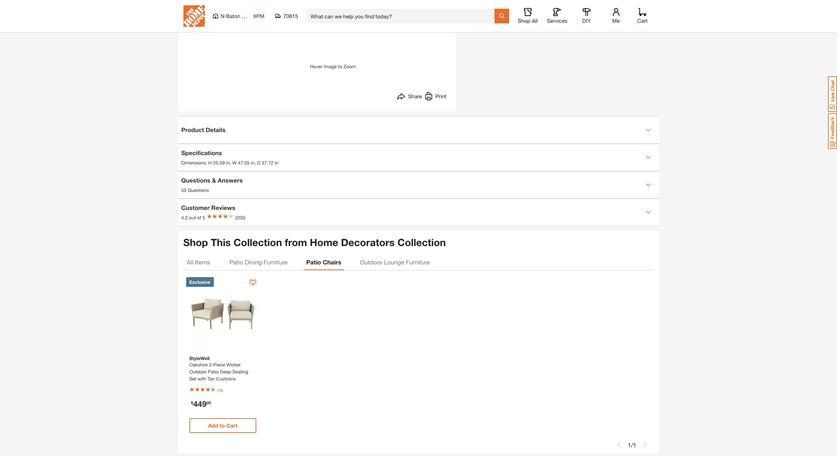 Task type: vqa. For each thing, say whether or not it's contained in the screenshot.
second , from right
yes



Task type: describe. For each thing, give the bounding box(es) containing it.
this is the last slide image
[[643, 442, 648, 448]]

all inside "visualtabs" tab list
[[187, 258, 193, 266]]

answers
[[218, 177, 243, 184]]

the home depot logo image
[[183, 5, 205, 27]]

diy button
[[576, 8, 598, 24]]

patio dining furniture button
[[227, 254, 290, 270]]

1 / 1
[[628, 441, 637, 449]]

specifications
[[181, 149, 222, 156]]

add to cart
[[208, 422, 238, 429]]

patio dining furniture
[[230, 258, 288, 266]]

services
[[547, 17, 568, 24]]

449
[[193, 399, 207, 409]]

5
[[203, 215, 205, 220]]

2-
[[209, 362, 214, 367]]

patio inside stylewell oakshire 2-piece wicker outdoor patio deep seating set with tan cushions
[[208, 369, 219, 374]]

wicker
[[227, 362, 241, 367]]

outdoor lounge furniture button
[[358, 254, 433, 270]]

55
[[181, 187, 187, 193]]

25.59
[[213, 160, 225, 166]]

d
[[257, 160, 261, 166]]

out
[[189, 215, 196, 220]]

1 , from the left
[[230, 160, 231, 166]]

print button
[[425, 92, 447, 102]]

home
[[310, 236, 338, 248]]

outdoor inside button
[[360, 258, 383, 266]]

n baton rouge
[[221, 13, 258, 19]]

shop for shop all
[[518, 17, 531, 24]]

1 in from the left
[[226, 160, 230, 166]]

feedback link image
[[829, 113, 838, 149]]

shop this collection from home decorators collection
[[183, 236, 446, 248]]

3 in from the left
[[275, 160, 279, 166]]

0 vertical spatial all
[[532, 17, 538, 24]]

product details button
[[178, 117, 660, 143]]

00
[[207, 400, 211, 405]]

cushions
[[216, 376, 236, 382]]

from
[[285, 236, 307, 248]]

hover image to zoom
[[310, 63, 356, 69]]

rouge
[[242, 13, 258, 19]]

zoom
[[344, 63, 356, 69]]

)
[[222, 388, 223, 393]]

product details
[[181, 126, 226, 133]]

decorators
[[341, 236, 395, 248]]

visualtabs tab list
[[183, 254, 654, 270]]

(205)
[[235, 215, 246, 220]]

share button
[[398, 92, 422, 102]]

patio chairs
[[306, 258, 342, 266]]

shop all button
[[517, 8, 539, 24]]

h
[[208, 160, 212, 166]]

live chat image
[[829, 76, 838, 112]]

4.2
[[181, 215, 188, 220]]

2 1 from the left
[[633, 441, 637, 449]]

product
[[181, 126, 204, 133]]

oakshire 2-piece wicker outdoor patio deep seating set with tan cushions image
[[186, 277, 260, 351]]

shop for shop this collection from home decorators collection
[[183, 236, 208, 248]]

0 vertical spatial questions
[[181, 177, 210, 184]]

2 collection from the left
[[398, 236, 446, 248]]

share
[[408, 93, 422, 99]]

of
[[197, 215, 201, 220]]

37.72
[[262, 160, 274, 166]]

add
[[208, 422, 218, 429]]

display image
[[250, 280, 256, 286]]

$ 449 00
[[191, 399, 211, 409]]

70815 button
[[275, 13, 298, 19]]

reviews
[[211, 204, 235, 211]]

furniture for outdoor lounge furniture
[[406, 258, 430, 266]]

set
[[189, 376, 196, 382]]

stylewell
[[189, 355, 210, 361]]

dining
[[245, 258, 262, 266]]

2 in from the left
[[251, 160, 255, 166]]

shop all
[[518, 17, 538, 24]]

n
[[221, 13, 225, 19]]

outdoor inside stylewell oakshire 2-piece wicker outdoor patio deep seating set with tan cushions
[[189, 369, 207, 374]]

tan
[[208, 376, 215, 382]]

0 horizontal spatial to
[[220, 422, 225, 429]]

print
[[436, 93, 447, 99]]

stylewell de19934a 19933 1d.4 image
[[186, 5, 216, 35]]

diy
[[583, 17, 591, 24]]

47.05
[[238, 160, 250, 166]]



Task type: locate. For each thing, give the bounding box(es) containing it.
this is the first slide image
[[617, 442, 622, 448]]

, left the d
[[255, 160, 256, 166]]

(
[[217, 388, 218, 393]]

dimensions:
[[181, 160, 207, 166]]

patio for patio dining furniture
[[230, 258, 243, 266]]

1 horizontal spatial shop
[[518, 17, 531, 24]]

lounge
[[384, 258, 404, 266]]

2 furniture from the left
[[406, 258, 430, 266]]

baton
[[226, 13, 240, 19]]

1 horizontal spatial in
[[251, 160, 255, 166]]

deep
[[220, 369, 231, 374]]

patio for patio chairs
[[306, 258, 321, 266]]

patio chairs button
[[304, 254, 344, 270]]

&
[[212, 177, 216, 184]]

caret image for customer reviews
[[646, 209, 651, 215]]

1 vertical spatial cart
[[227, 422, 238, 429]]

furniture right lounge
[[406, 258, 430, 266]]

1 vertical spatial caret image
[[646, 155, 651, 160]]

all left services at the right top of page
[[532, 17, 538, 24]]

details
[[206, 126, 226, 133]]

to right add
[[220, 422, 225, 429]]

patio down "2-"
[[208, 369, 219, 374]]

0 horizontal spatial all
[[187, 258, 193, 266]]

cart link
[[635, 8, 650, 24]]

to
[[338, 63, 342, 69], [220, 422, 225, 429]]

1 vertical spatial shop
[[183, 236, 208, 248]]

all
[[532, 17, 538, 24], [187, 258, 193, 266]]

all left items at the left
[[187, 258, 193, 266]]

0 vertical spatial caret image
[[646, 182, 651, 187]]

0 vertical spatial to
[[338, 63, 342, 69]]

questions
[[181, 177, 210, 184], [188, 187, 209, 193]]

all items button
[[183, 254, 213, 270]]

1 vertical spatial outdoor
[[189, 369, 207, 374]]

caret image inside the product details button
[[646, 127, 651, 133]]

$
[[191, 400, 193, 405]]

furniture for patio dining furniture
[[264, 258, 288, 266]]

cart right add
[[227, 422, 238, 429]]

shop
[[518, 17, 531, 24], [183, 236, 208, 248]]

specifications dimensions: h 25.59 in , w 47.05 in , d 37.72 in
[[181, 149, 279, 166]]

1 horizontal spatial to
[[338, 63, 342, 69]]

in left w
[[226, 160, 230, 166]]

1 vertical spatial to
[[220, 422, 225, 429]]

collection
[[234, 236, 282, 248], [398, 236, 446, 248]]

outdoor down oakshire
[[189, 369, 207, 374]]

1 horizontal spatial ,
[[255, 160, 256, 166]]

outdoor down decorators
[[360, 258, 383, 266]]

1 horizontal spatial outdoor
[[360, 258, 383, 266]]

0 horizontal spatial 1
[[628, 441, 631, 449]]

1 furniture from the left
[[264, 258, 288, 266]]

1
[[628, 441, 631, 449], [633, 441, 637, 449]]

seating
[[233, 369, 248, 374]]

patio left chairs at the left of page
[[306, 258, 321, 266]]

1 caret image from the top
[[646, 182, 651, 187]]

2 horizontal spatial patio
[[306, 258, 321, 266]]

furniture right dining at the left
[[264, 258, 288, 266]]

0 horizontal spatial ,
[[230, 160, 231, 166]]

0 horizontal spatial in
[[226, 160, 230, 166]]

shop inside shop all button
[[518, 17, 531, 24]]

9pm
[[253, 13, 265, 19]]

2 , from the left
[[255, 160, 256, 166]]

oakshire
[[189, 362, 208, 367]]

shop up the all items
[[183, 236, 208, 248]]

caret image for questions & answers
[[646, 182, 651, 187]]

customer reviews
[[181, 204, 235, 211]]

with
[[198, 376, 206, 382]]

furniture inside button
[[264, 258, 288, 266]]

patio
[[230, 258, 243, 266], [306, 258, 321, 266], [208, 369, 219, 374]]

0 horizontal spatial collection
[[234, 236, 282, 248]]

, left w
[[230, 160, 231, 166]]

services button
[[547, 8, 568, 24]]

0 horizontal spatial furniture
[[264, 258, 288, 266]]

customer
[[181, 204, 210, 211]]

1 vertical spatial caret image
[[646, 209, 651, 215]]

image
[[324, 63, 337, 69]]

chairs
[[323, 258, 342, 266]]

4.2 out of 5
[[181, 215, 205, 220]]

all items
[[187, 258, 210, 266]]

collection up patio dining furniture
[[234, 236, 282, 248]]

/
[[631, 441, 633, 449]]

1 horizontal spatial collection
[[398, 236, 446, 248]]

0 vertical spatial shop
[[518, 17, 531, 24]]

2 caret image from the top
[[646, 155, 651, 160]]

to left zoom at the left
[[338, 63, 342, 69]]

0 vertical spatial outdoor
[[360, 258, 383, 266]]

1 caret image from the top
[[646, 127, 651, 133]]

questions & answers 55 questions
[[181, 177, 243, 193]]

me
[[613, 17, 620, 24]]

piece
[[214, 362, 225, 367]]

caret image
[[646, 127, 651, 133], [646, 155, 651, 160]]

patio left dining at the left
[[230, 258, 243, 266]]

questions up 55
[[181, 177, 210, 184]]

furniture
[[264, 258, 288, 266], [406, 258, 430, 266]]

70815
[[283, 13, 298, 19]]

cart right me
[[638, 17, 648, 24]]

patio inside button
[[230, 258, 243, 266]]

0 horizontal spatial outdoor
[[189, 369, 207, 374]]

stylewell oakshire 2-piece wicker outdoor patio deep seating set with tan cushions
[[189, 355, 248, 382]]

,
[[230, 160, 231, 166], [255, 160, 256, 166]]

add to cart button
[[189, 418, 256, 433]]

hover
[[310, 63, 323, 69]]

1 right this is the first slide icon
[[628, 441, 631, 449]]

me button
[[606, 8, 627, 24]]

2 horizontal spatial in
[[275, 160, 279, 166]]

0 vertical spatial caret image
[[646, 127, 651, 133]]

1 left this is the last slide image
[[633, 441, 637, 449]]

shop left services at the right top of page
[[518, 17, 531, 24]]

79
[[218, 388, 222, 393]]

hover image to zoom button
[[233, 0, 433, 70]]

questions right 55
[[188, 187, 209, 193]]

( 79 )
[[217, 388, 223, 393]]

items
[[195, 258, 210, 266]]

1 horizontal spatial patio
[[230, 258, 243, 266]]

caret image
[[646, 182, 651, 187], [646, 209, 651, 215]]

1 collection from the left
[[234, 236, 282, 248]]

patio inside button
[[306, 258, 321, 266]]

w
[[232, 160, 237, 166]]

1 horizontal spatial 1
[[633, 441, 637, 449]]

1 1 from the left
[[628, 441, 631, 449]]

outdoor lounge furniture
[[360, 258, 430, 266]]

this
[[211, 236, 231, 248]]

exclusive
[[189, 279, 210, 285]]

in right 37.72
[[275, 160, 279, 166]]

cart
[[638, 17, 648, 24], [227, 422, 238, 429]]

1 horizontal spatial all
[[532, 17, 538, 24]]

1 vertical spatial questions
[[188, 187, 209, 193]]

cart inside button
[[227, 422, 238, 429]]

outdoor
[[360, 258, 383, 266], [189, 369, 207, 374]]

1 horizontal spatial cart
[[638, 17, 648, 24]]

1 vertical spatial all
[[187, 258, 193, 266]]

2 caret image from the top
[[646, 209, 651, 215]]

in left the d
[[251, 160, 255, 166]]

1 horizontal spatial furniture
[[406, 258, 430, 266]]

0 horizontal spatial cart
[[227, 422, 238, 429]]

0 vertical spatial cart
[[638, 17, 648, 24]]

collection up "visualtabs" tab list
[[398, 236, 446, 248]]

in
[[226, 160, 230, 166], [251, 160, 255, 166], [275, 160, 279, 166]]

0 horizontal spatial patio
[[208, 369, 219, 374]]

What can we help you find today? search field
[[311, 9, 494, 23]]

furniture inside button
[[406, 258, 430, 266]]

0 horizontal spatial shop
[[183, 236, 208, 248]]



